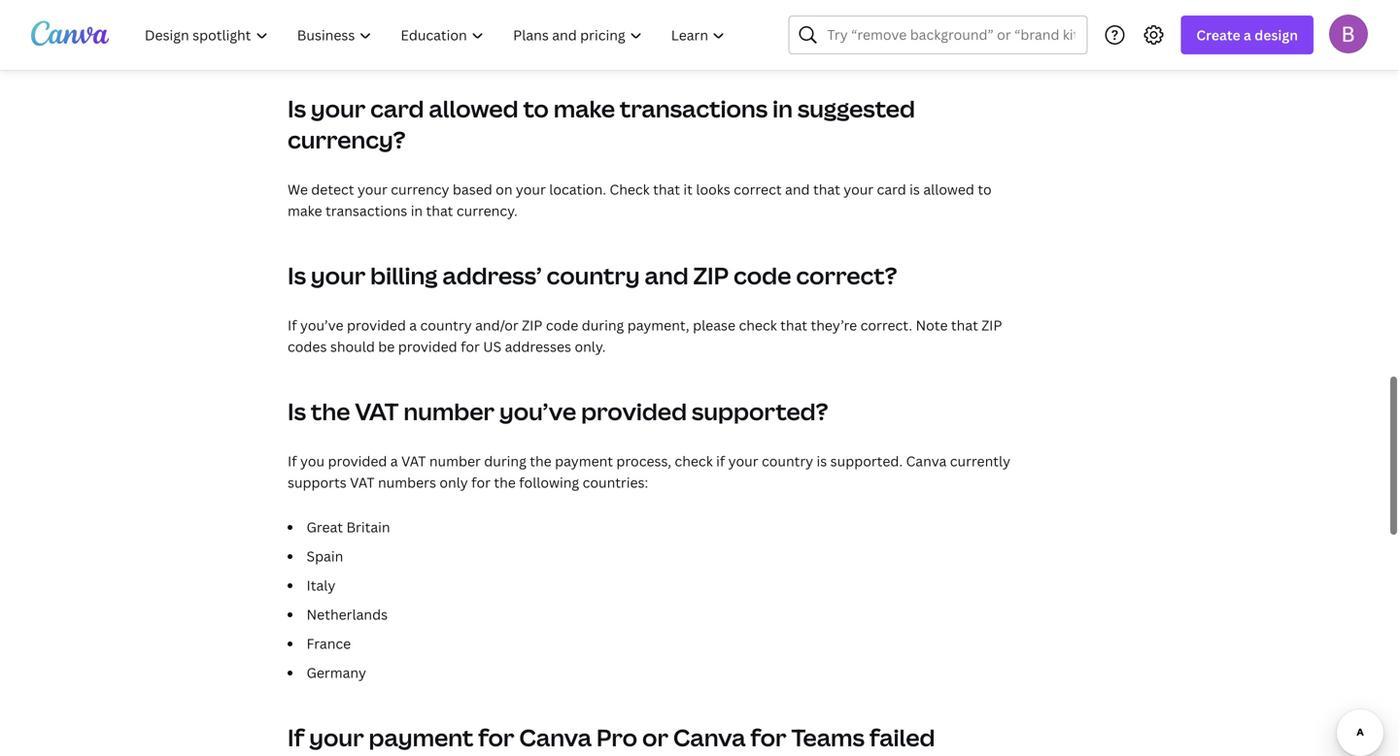 Task type: vqa. For each thing, say whether or not it's contained in the screenshot.
Sign up Button
no



Task type: describe. For each thing, give the bounding box(es) containing it.
that left it on the left
[[653, 180, 680, 199]]

on
[[496, 180, 513, 199]]

0 horizontal spatial canva
[[519, 722, 592, 754]]

code for correct?
[[734, 260, 791, 291]]

provided up process,
[[581, 396, 687, 427]]

currency?
[[288, 124, 406, 155]]

during inside the if you've provided a country and/or zip code during payment, please check that they're correct. note that zip codes should be provided for us addresses only.
[[582, 316, 624, 335]]

only.
[[575, 338, 606, 356]]

0 horizontal spatial payment
[[369, 722, 473, 754]]

they're
[[811, 316, 857, 335]]

create
[[1196, 26, 1240, 44]]

is your card allowed to make transactions in suggested currency?
[[288, 93, 915, 155]]

addresses
[[505, 338, 571, 356]]

payment inside the if you provided a vat number during the payment process, check if your country is supported. canva currently supports vat numbers only for the following countries:
[[555, 452, 613, 471]]

if for if you provided a vat number during the payment process, check if your country is supported. canva currently supports vat numbers only for the following countries:
[[288, 452, 297, 471]]

you've inside the if you've provided a country and/or zip code during payment, please check that they're correct. note that zip codes should be provided for us addresses only.
[[300, 316, 343, 335]]

in inside is your card allowed to make transactions in suggested currency?
[[773, 93, 793, 124]]

netherlands
[[307, 606, 388, 624]]

following
[[519, 474, 579, 492]]

that right correct
[[813, 180, 840, 199]]

number inside the if you provided a vat number during the payment process, check if your country is supported. canva currently supports vat numbers only for the following countries:
[[429, 452, 481, 471]]

if
[[716, 452, 725, 471]]

check inside the if you've provided a country and/or zip code during payment, please check that they're correct. note that zip codes should be provided for us addresses only.
[[739, 316, 777, 335]]

britain
[[346, 518, 390, 537]]

germany
[[307, 664, 366, 683]]

in inside the we detect your currency based on your location. check that it looks correct and that your card is allowed to make transactions in that currency.
[[411, 202, 423, 220]]

supported?
[[692, 396, 828, 427]]

during inside the if you provided a vat number during the payment process, check if your country is supported. canva currently supports vat numbers only for the following countries:
[[484, 452, 526, 471]]

spain
[[307, 547, 343, 566]]

it
[[683, 180, 693, 199]]

italy
[[307, 577, 335, 595]]

is inside the we detect your currency based on your location. check that it looks correct and that your card is allowed to make transactions in that currency.
[[910, 180, 920, 199]]

create a design
[[1196, 26, 1298, 44]]

1 vertical spatial vat
[[401, 452, 426, 471]]

that down currency
[[426, 202, 453, 220]]

and/or
[[475, 316, 519, 335]]

zip for and
[[693, 260, 729, 291]]

pro
[[596, 722, 637, 754]]

2 horizontal spatial the
[[530, 452, 552, 471]]

design
[[1255, 26, 1298, 44]]

correct?
[[796, 260, 897, 291]]

process,
[[616, 452, 671, 471]]

zip for and/or
[[522, 316, 543, 335]]

we
[[288, 180, 308, 199]]

great britain
[[307, 518, 390, 537]]

your down germany
[[309, 722, 364, 754]]

is the vat number you've provided supported?
[[288, 396, 828, 427]]

currency
[[391, 180, 449, 199]]

is for is the vat number you've provided supported?
[[288, 396, 306, 427]]

that right note
[[951, 316, 978, 335]]

a inside dropdown button
[[1244, 26, 1251, 44]]

location.
[[549, 180, 606, 199]]

correct.
[[860, 316, 912, 335]]

check inside the if you provided a vat number during the payment process, check if your country is supported. canva currently supports vat numbers only for the following countries:
[[675, 452, 713, 471]]

billing
[[370, 260, 438, 291]]

is inside the if you provided a vat number during the payment process, check if your country is supported. canva currently supports vat numbers only for the following countries:
[[817, 452, 827, 471]]

country for address'
[[547, 260, 640, 291]]

your right "on"
[[516, 180, 546, 199]]

0 vertical spatial number
[[404, 396, 495, 427]]

currently
[[950, 452, 1010, 471]]

1 horizontal spatial the
[[494, 474, 516, 492]]

your left billing
[[311, 260, 366, 291]]

failed
[[869, 722, 935, 754]]

2 horizontal spatial zip
[[982, 316, 1002, 335]]



Task type: locate. For each thing, give the bounding box(es) containing it.
1 horizontal spatial check
[[739, 316, 777, 335]]

to inside is your card allowed to make transactions in suggested currency?
[[523, 93, 549, 124]]

you
[[300, 452, 325, 471]]

0 horizontal spatial zip
[[522, 316, 543, 335]]

country inside the if you provided a vat number during the payment process, check if your country is supported. canva currently supports vat numbers only for the following countries:
[[762, 452, 813, 471]]

1 horizontal spatial to
[[978, 180, 992, 199]]

provided right be
[[398, 338, 457, 356]]

suggested
[[797, 93, 915, 124]]

if inside the if you provided a vat number during the payment process, check if your country is supported. canva currently supports vat numbers only for the following countries:
[[288, 452, 297, 471]]

0 horizontal spatial to
[[523, 93, 549, 124]]

payment
[[555, 452, 613, 471], [369, 722, 473, 754]]

is inside is your card allowed to make transactions in suggested currency?
[[288, 93, 306, 124]]

1 horizontal spatial allowed
[[923, 180, 974, 199]]

1 horizontal spatial you've
[[499, 396, 576, 427]]

make
[[554, 93, 615, 124], [288, 202, 322, 220]]

a down billing
[[409, 316, 417, 335]]

0 vertical spatial allowed
[[429, 93, 518, 124]]

0 horizontal spatial you've
[[300, 316, 343, 335]]

2 horizontal spatial country
[[762, 452, 813, 471]]

1 horizontal spatial canva
[[673, 722, 746, 754]]

is up you
[[288, 396, 306, 427]]

0 vertical spatial to
[[523, 93, 549, 124]]

0 vertical spatial is
[[288, 93, 306, 124]]

is
[[910, 180, 920, 199], [817, 452, 827, 471]]

that left they're
[[780, 316, 807, 335]]

is up codes
[[288, 260, 306, 291]]

2 if from the top
[[288, 452, 297, 471]]

check right please
[[739, 316, 777, 335]]

1 vertical spatial the
[[530, 452, 552, 471]]

0 horizontal spatial and
[[645, 260, 689, 291]]

a up numbers
[[390, 452, 398, 471]]

country left the "and/or"
[[420, 316, 472, 335]]

check left if
[[675, 452, 713, 471]]

1 vertical spatial and
[[645, 260, 689, 291]]

is your billing address' country and zip code correct?
[[288, 260, 897, 291]]

in left suggested
[[773, 93, 793, 124]]

1 vertical spatial during
[[484, 452, 526, 471]]

Try "remove background" or "brand kit" search field
[[827, 17, 1075, 53]]

a for if you've provided a country and/or zip code during payment, please check that they're correct. note that zip codes should be provided for us addresses only.
[[409, 316, 417, 335]]

make down we
[[288, 202, 322, 220]]

2 vertical spatial is
[[288, 396, 306, 427]]

code inside the if you've provided a country and/or zip code during payment, please check that they're correct. note that zip codes should be provided for us addresses only.
[[546, 316, 578, 335]]

0 vertical spatial check
[[739, 316, 777, 335]]

if your payment for canva pro or canva for teams failed
[[288, 722, 935, 754]]

zip right note
[[982, 316, 1002, 335]]

1 vertical spatial code
[[546, 316, 578, 335]]

you've down addresses
[[499, 396, 576, 427]]

0 horizontal spatial check
[[675, 452, 713, 471]]

create a design button
[[1181, 16, 1314, 54]]

2 horizontal spatial a
[[1244, 26, 1251, 44]]

in
[[773, 93, 793, 124], [411, 202, 423, 220]]

during
[[582, 316, 624, 335], [484, 452, 526, 471]]

1 if from the top
[[288, 316, 297, 335]]

country down supported?
[[762, 452, 813, 471]]

0 vertical spatial and
[[785, 180, 810, 199]]

1 vertical spatial payment
[[369, 722, 473, 754]]

france
[[307, 635, 351, 653]]

1 vertical spatial country
[[420, 316, 472, 335]]

your up detect
[[311, 93, 366, 124]]

1 vertical spatial allowed
[[923, 180, 974, 199]]

you've
[[300, 316, 343, 335], [499, 396, 576, 427]]

if you provided a vat number during the payment process, check if your country is supported. canva currently supports vat numbers only for the following countries:
[[288, 452, 1010, 492]]

0 vertical spatial country
[[547, 260, 640, 291]]

top level navigation element
[[132, 16, 742, 54]]

great
[[307, 518, 343, 537]]

looks
[[696, 180, 730, 199]]

zip up please
[[693, 260, 729, 291]]

country for a
[[420, 316, 472, 335]]

is
[[288, 93, 306, 124], [288, 260, 306, 291], [288, 396, 306, 427]]

1 vertical spatial is
[[817, 452, 827, 471]]

card inside the we detect your currency based on your location. check that it looks correct and that your card is allowed to make transactions in that currency.
[[877, 180, 906, 199]]

0 horizontal spatial transactions
[[325, 202, 407, 220]]

is up we
[[288, 93, 306, 124]]

us
[[483, 338, 501, 356]]

canva left pro
[[519, 722, 592, 754]]

vat left numbers
[[350, 474, 375, 492]]

make up location.
[[554, 93, 615, 124]]

a
[[1244, 26, 1251, 44], [409, 316, 417, 335], [390, 452, 398, 471]]

zip
[[693, 260, 729, 291], [522, 316, 543, 335], [982, 316, 1002, 335]]

transactions up it on the left
[[620, 93, 768, 124]]

your
[[311, 93, 366, 124], [358, 180, 387, 199], [516, 180, 546, 199], [844, 180, 874, 199], [311, 260, 366, 291], [728, 452, 758, 471], [309, 722, 364, 754]]

a inside the if you've provided a country and/or zip code during payment, please check that they're correct. note that zip codes should be provided for us addresses only.
[[409, 316, 417, 335]]

0 horizontal spatial during
[[484, 452, 526, 471]]

should
[[330, 338, 375, 356]]

1 vertical spatial to
[[978, 180, 992, 199]]

your right if
[[728, 452, 758, 471]]

currency.
[[457, 202, 518, 220]]

0 vertical spatial a
[[1244, 26, 1251, 44]]

and up payment,
[[645, 260, 689, 291]]

for inside the if you provided a vat number during the payment process, check if your country is supported. canva currently supports vat numbers only for the following countries:
[[471, 474, 491, 492]]

supports
[[288, 474, 347, 492]]

during up "only."
[[582, 316, 624, 335]]

2 vertical spatial country
[[762, 452, 813, 471]]

supported.
[[830, 452, 903, 471]]

allowed inside is your card allowed to make transactions in suggested currency?
[[429, 93, 518, 124]]

payment,
[[627, 316, 689, 335]]

country
[[547, 260, 640, 291], [420, 316, 472, 335], [762, 452, 813, 471]]

0 horizontal spatial is
[[817, 452, 827, 471]]

canva right or
[[673, 722, 746, 754]]

transactions inside the we detect your currency based on your location. check that it looks correct and that your card is allowed to make transactions in that currency.
[[325, 202, 407, 220]]

1 vertical spatial check
[[675, 452, 713, 471]]

make inside is your card allowed to make transactions in suggested currency?
[[554, 93, 615, 124]]

vat up numbers
[[401, 452, 426, 471]]

your right detect
[[358, 180, 387, 199]]

zip up addresses
[[522, 316, 543, 335]]

code for during
[[546, 316, 578, 335]]

provided inside the if you provided a vat number during the payment process, check if your country is supported. canva currently supports vat numbers only for the following countries:
[[328, 452, 387, 471]]

card down suggested
[[877, 180, 906, 199]]

transactions down detect
[[325, 202, 407, 220]]

to
[[523, 93, 549, 124], [978, 180, 992, 199]]

detect
[[311, 180, 354, 199]]

canva inside the if you provided a vat number during the payment process, check if your country is supported. canva currently supports vat numbers only for the following countries:
[[906, 452, 947, 471]]

1 horizontal spatial payment
[[555, 452, 613, 471]]

2 vertical spatial a
[[390, 452, 398, 471]]

0 horizontal spatial in
[[411, 202, 423, 220]]

your down suggested
[[844, 180, 874, 199]]

0 vertical spatial during
[[582, 316, 624, 335]]

address'
[[442, 260, 542, 291]]

1 horizontal spatial in
[[773, 93, 793, 124]]

1 horizontal spatial card
[[877, 180, 906, 199]]

during up following
[[484, 452, 526, 471]]

0 vertical spatial transactions
[[620, 93, 768, 124]]

canva left currently
[[906, 452, 947, 471]]

1 is from the top
[[288, 93, 306, 124]]

number
[[404, 396, 495, 427], [429, 452, 481, 471]]

code
[[734, 260, 791, 291], [546, 316, 578, 335]]

if inside the if you've provided a country and/or zip code during payment, please check that they're correct. note that zip codes should be provided for us addresses only.
[[288, 316, 297, 335]]

your inside is your card allowed to make transactions in suggested currency?
[[311, 93, 366, 124]]

card down top level navigation element
[[370, 93, 424, 124]]

1 horizontal spatial country
[[547, 260, 640, 291]]

make inside the we detect your currency based on your location. check that it looks correct and that your card is allowed to make transactions in that currency.
[[288, 202, 322, 220]]

0 horizontal spatial country
[[420, 316, 472, 335]]

based
[[453, 180, 492, 199]]

1 horizontal spatial and
[[785, 180, 810, 199]]

the
[[311, 396, 350, 427], [530, 452, 552, 471], [494, 474, 516, 492]]

0 vertical spatial vat
[[355, 396, 399, 427]]

2 vertical spatial if
[[288, 722, 304, 754]]

a left design
[[1244, 26, 1251, 44]]

3 if from the top
[[288, 722, 304, 754]]

0 horizontal spatial the
[[311, 396, 350, 427]]

for inside the if you've provided a country and/or zip code during payment, please check that they're correct. note that zip codes should be provided for us addresses only.
[[461, 338, 480, 356]]

2 is from the top
[[288, 260, 306, 291]]

provided right you
[[328, 452, 387, 471]]

1 vertical spatial is
[[288, 260, 306, 291]]

the left following
[[494, 474, 516, 492]]

0 horizontal spatial make
[[288, 202, 322, 220]]

if
[[288, 316, 297, 335], [288, 452, 297, 471], [288, 722, 304, 754]]

1 vertical spatial you've
[[499, 396, 576, 427]]

and
[[785, 180, 810, 199], [645, 260, 689, 291]]

a for if you provided a vat number during the payment process, check if your country is supported. canva currently supports vat numbers only for the following countries:
[[390, 452, 398, 471]]

code up addresses
[[546, 316, 578, 335]]

card inside is your card allowed to make transactions in suggested currency?
[[370, 93, 424, 124]]

allowed inside the we detect your currency based on your location. check that it looks correct and that your card is allowed to make transactions in that currency.
[[923, 180, 974, 199]]

2 vertical spatial vat
[[350, 474, 375, 492]]

note
[[916, 316, 948, 335]]

if for if your payment for canva pro or canva for teams failed
[[288, 722, 304, 754]]

vat
[[355, 396, 399, 427], [401, 452, 426, 471], [350, 474, 375, 492]]

1 horizontal spatial during
[[582, 316, 624, 335]]

0 horizontal spatial a
[[390, 452, 398, 471]]

bob builder image
[[1329, 14, 1368, 53]]

only
[[439, 474, 468, 492]]

country up "only."
[[547, 260, 640, 291]]

0 vertical spatial the
[[311, 396, 350, 427]]

0 vertical spatial is
[[910, 180, 920, 199]]

teams
[[791, 722, 865, 754]]

country inside the if you've provided a country and/or zip code during payment, please check that they're correct. note that zip codes should be provided for us addresses only.
[[420, 316, 472, 335]]

0 vertical spatial make
[[554, 93, 615, 124]]

your inside the if you provided a vat number during the payment process, check if your country is supported. canva currently supports vat numbers only for the following countries:
[[728, 452, 758, 471]]

1 vertical spatial number
[[429, 452, 481, 471]]

provided up be
[[347, 316, 406, 335]]

1 horizontal spatial make
[[554, 93, 615, 124]]

1 horizontal spatial zip
[[693, 260, 729, 291]]

and inside the we detect your currency based on your location. check that it looks correct and that your card is allowed to make transactions in that currency.
[[785, 180, 810, 199]]

the up following
[[530, 452, 552, 471]]

countries:
[[583, 474, 648, 492]]

numbers
[[378, 474, 436, 492]]

transactions
[[620, 93, 768, 124], [325, 202, 407, 220]]

check
[[610, 180, 650, 199]]

to inside the we detect your currency based on your location. check that it looks correct and that your card is allowed to make transactions in that currency.
[[978, 180, 992, 199]]

code up please
[[734, 260, 791, 291]]

codes
[[288, 338, 327, 356]]

is for is your card allowed to make transactions in suggested currency?
[[288, 93, 306, 124]]

transactions inside is your card allowed to make transactions in suggested currency?
[[620, 93, 768, 124]]

correct
[[734, 180, 782, 199]]

1 horizontal spatial code
[[734, 260, 791, 291]]

the up you
[[311, 396, 350, 427]]

provided
[[347, 316, 406, 335], [398, 338, 457, 356], [581, 396, 687, 427], [328, 452, 387, 471]]

that
[[653, 180, 680, 199], [813, 180, 840, 199], [426, 202, 453, 220], [780, 316, 807, 335], [951, 316, 978, 335]]

0 vertical spatial in
[[773, 93, 793, 124]]

vat down be
[[355, 396, 399, 427]]

0 vertical spatial code
[[734, 260, 791, 291]]

1 vertical spatial transactions
[[325, 202, 407, 220]]

is for is your billing address' country and zip code correct?
[[288, 260, 306, 291]]

we detect your currency based on your location. check that it looks correct and that your card is allowed to make transactions in that currency.
[[288, 180, 992, 220]]

a inside the if you provided a vat number during the payment process, check if your country is supported. canva currently supports vat numbers only for the following countries:
[[390, 452, 398, 471]]

card
[[370, 93, 424, 124], [877, 180, 906, 199]]

1 horizontal spatial a
[[409, 316, 417, 335]]

1 vertical spatial a
[[409, 316, 417, 335]]

be
[[378, 338, 395, 356]]

1 horizontal spatial is
[[910, 180, 920, 199]]

1 horizontal spatial transactions
[[620, 93, 768, 124]]

allowed
[[429, 93, 518, 124], [923, 180, 974, 199]]

0 vertical spatial payment
[[555, 452, 613, 471]]

3 is from the top
[[288, 396, 306, 427]]

0 horizontal spatial card
[[370, 93, 424, 124]]

1 vertical spatial card
[[877, 180, 906, 199]]

you've up codes
[[300, 316, 343, 335]]

1 vertical spatial make
[[288, 202, 322, 220]]

or
[[642, 722, 668, 754]]

0 vertical spatial card
[[370, 93, 424, 124]]

please
[[693, 316, 736, 335]]

1 vertical spatial if
[[288, 452, 297, 471]]

in down currency
[[411, 202, 423, 220]]

if for if you've provided a country and/or zip code during payment, please check that they're correct. note that zip codes should be provided for us addresses only.
[[288, 316, 297, 335]]

and right correct
[[785, 180, 810, 199]]

for
[[461, 338, 480, 356], [471, 474, 491, 492], [478, 722, 514, 754], [750, 722, 787, 754]]

if you've provided a country and/or zip code during payment, please check that they're correct. note that zip codes should be provided for us addresses only.
[[288, 316, 1002, 356]]

0 horizontal spatial code
[[546, 316, 578, 335]]

0 vertical spatial if
[[288, 316, 297, 335]]

2 vertical spatial the
[[494, 474, 516, 492]]

2 horizontal spatial canva
[[906, 452, 947, 471]]

0 horizontal spatial allowed
[[429, 93, 518, 124]]

1 vertical spatial in
[[411, 202, 423, 220]]

0 vertical spatial you've
[[300, 316, 343, 335]]

canva
[[906, 452, 947, 471], [519, 722, 592, 754], [673, 722, 746, 754]]

check
[[739, 316, 777, 335], [675, 452, 713, 471]]



